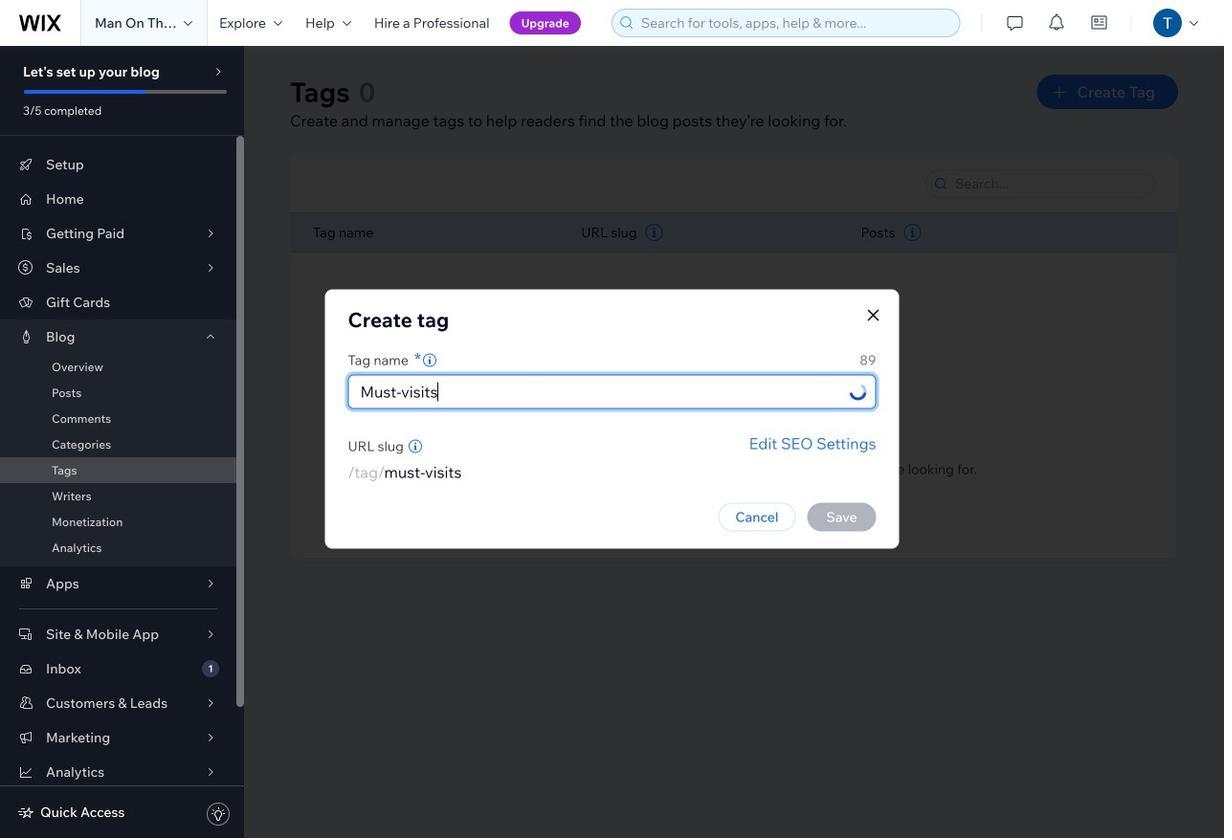 Task type: locate. For each thing, give the bounding box(es) containing it.
e.g., Brunch-spots, How-tos, Technology field
[[355, 376, 844, 408]]

sidebar element
[[0, 46, 244, 839]]



Task type: vqa. For each thing, say whether or not it's contained in the screenshot.
the 8"
no



Task type: describe. For each thing, give the bounding box(es) containing it.
Search... field
[[950, 170, 1149, 197]]

Search for tools, apps, help & more... field
[[636, 10, 954, 36]]



